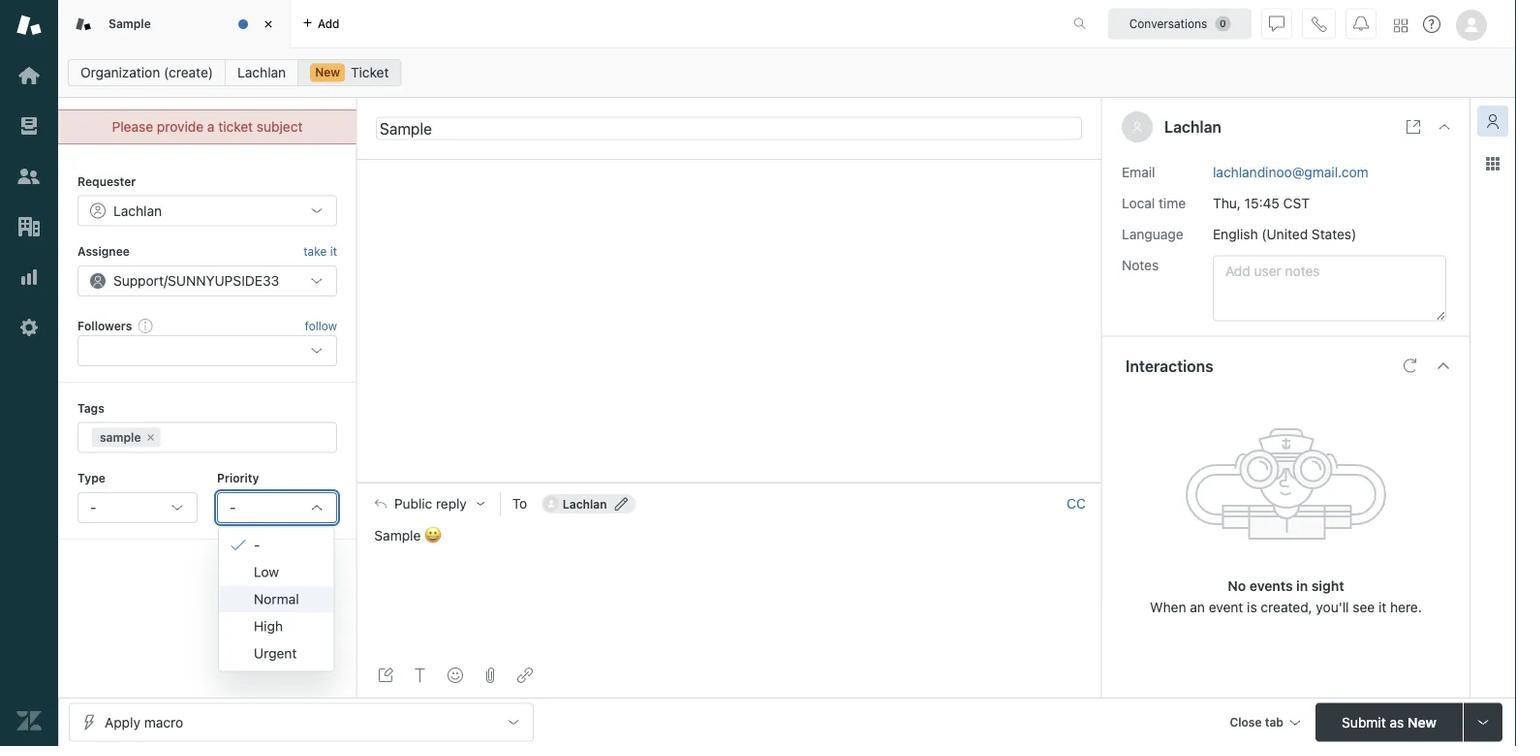Task type: locate. For each thing, give the bounding box(es) containing it.
1 horizontal spatial -
[[230, 500, 236, 515]]

1 vertical spatial sample
[[374, 528, 421, 544]]

close tab
[[1230, 716, 1284, 729]]

subject
[[257, 119, 303, 135]]

reporting image
[[16, 265, 42, 290]]

0 horizontal spatial it
[[330, 245, 337, 258]]

submit as new
[[1342, 714, 1437, 730]]

info on adding followers image
[[138, 318, 153, 333]]

time
[[1159, 195, 1186, 211]]

zendesk image
[[16, 708, 42, 734]]

button displays agent's chat status as invisible. image
[[1269, 16, 1285, 31]]

1 horizontal spatial sample
[[374, 528, 421, 544]]

event
[[1209, 599, 1244, 615]]

apply macro
[[105, 714, 183, 730]]

lachlan down close image
[[237, 64, 286, 80]]

assignee element
[[78, 265, 337, 296]]

- up low
[[254, 537, 260, 553]]

0 horizontal spatial - button
[[78, 492, 198, 523]]

lachlandinoo@gmail.com
[[1213, 164, 1369, 180]]

- for type
[[90, 500, 96, 515]]

it right take at the left top
[[330, 245, 337, 258]]

1 horizontal spatial - button
[[217, 492, 337, 523]]

main element
[[0, 0, 58, 746]]

reply
[[436, 496, 467, 512]]

- button
[[78, 492, 198, 523], [217, 492, 337, 523]]

it inside button
[[330, 245, 337, 258]]

no events in sight when an event is created, you'll see it here.
[[1150, 578, 1422, 615]]

organization
[[80, 64, 160, 80]]

0 horizontal spatial sample
[[109, 17, 151, 30]]

insert emojis image
[[448, 668, 463, 683]]

tabs tab list
[[58, 0, 1053, 48]]

you'll
[[1316, 599, 1349, 615]]

to
[[512, 496, 527, 512]]

zendesk support image
[[16, 13, 42, 38]]

lachlan
[[237, 64, 286, 80], [1165, 118, 1222, 136], [113, 202, 162, 218], [563, 497, 607, 511]]

sample inside public reply composer text field
[[374, 528, 421, 544]]

sample
[[109, 17, 151, 30], [374, 528, 421, 544]]

lachlan down requester
[[113, 202, 162, 218]]

displays possible ticket submission types image
[[1476, 715, 1491, 730]]

conversations button
[[1109, 8, 1252, 39]]

-
[[90, 500, 96, 515], [230, 500, 236, 515], [254, 537, 260, 553]]

public reply button
[[358, 484, 500, 524]]

it inside no events in sight when an event is created, you'll see it here.
[[1379, 599, 1387, 615]]

public reply
[[394, 496, 467, 512]]

followers element
[[78, 335, 337, 366]]

support
[[113, 273, 164, 289]]

cc
[[1067, 496, 1086, 512]]

sample
[[100, 431, 141, 444]]

low option
[[219, 559, 334, 586]]

lachlan right user icon
[[1165, 118, 1222, 136]]

- button up - option
[[217, 492, 337, 523]]

get started image
[[16, 63, 42, 88]]

admin image
[[16, 315, 42, 340]]

take it button
[[304, 242, 337, 261]]

submit
[[1342, 714, 1386, 730]]

user image
[[1134, 122, 1142, 132]]

interactions
[[1126, 357, 1214, 375]]

see
[[1353, 599, 1375, 615]]

take it
[[304, 245, 337, 258]]

sight
[[1312, 578, 1345, 594]]

states)
[[1312, 226, 1357, 242]]

2 - button from the left
[[217, 492, 337, 523]]

new left ticket
[[315, 65, 340, 79]]

2 horizontal spatial -
[[254, 537, 260, 553]]

in
[[1297, 578, 1308, 594]]

1 horizontal spatial it
[[1379, 599, 1387, 615]]

lachlandinoo@gmail.com image
[[543, 496, 559, 512]]

edit user image
[[615, 497, 628, 511]]

as
[[1390, 714, 1404, 730]]

sample inside tab
[[109, 17, 151, 30]]

is
[[1247, 599, 1257, 615]]

follow button
[[305, 317, 337, 334]]

1 horizontal spatial new
[[1408, 714, 1437, 730]]

organizations image
[[16, 214, 42, 239]]

lachlan inside 'link'
[[237, 64, 286, 80]]

it
[[330, 245, 337, 258], [1379, 599, 1387, 615]]

urgent
[[254, 645, 297, 661]]

1 - button from the left
[[78, 492, 198, 523]]

events
[[1250, 578, 1293, 594]]

1 vertical spatial it
[[1379, 599, 1387, 615]]

draft mode image
[[378, 668, 393, 683]]

thu,
[[1213, 195, 1241, 211]]

add attachment image
[[483, 668, 498, 683]]

customers image
[[16, 164, 42, 189]]

0 vertical spatial sample
[[109, 17, 151, 30]]

0 horizontal spatial new
[[315, 65, 340, 79]]

new
[[315, 65, 340, 79], [1408, 714, 1437, 730]]

thu, 15:45 cst
[[1213, 195, 1310, 211]]

customer context image
[[1485, 113, 1501, 129]]

close tab button
[[1221, 703, 1308, 745]]

lachlan link
[[225, 59, 299, 86]]

organization (create) button
[[68, 59, 226, 86]]

- button down 'type'
[[78, 492, 198, 523]]

provide
[[157, 119, 204, 135]]

it right see
[[1379, 599, 1387, 615]]

- down 'type'
[[90, 500, 96, 515]]

0 vertical spatial new
[[315, 65, 340, 79]]

0 vertical spatial it
[[330, 245, 337, 258]]

new right as
[[1408, 714, 1437, 730]]

requester
[[78, 174, 136, 188]]

0 horizontal spatial -
[[90, 500, 96, 515]]

cst
[[1284, 195, 1310, 211]]

follow
[[305, 319, 337, 332]]

tags
[[78, 401, 104, 415]]

format text image
[[413, 668, 428, 683]]

conversations
[[1130, 17, 1208, 31]]

assignee
[[78, 245, 130, 258]]

- button for priority
[[217, 492, 337, 523]]

an
[[1190, 599, 1205, 615]]

1 vertical spatial new
[[1408, 714, 1437, 730]]

close
[[1230, 716, 1262, 729]]

sample left 😀️
[[374, 528, 421, 544]]

sample up organization
[[109, 17, 151, 30]]

english (united states)
[[1213, 226, 1357, 242]]

15:45
[[1245, 195, 1280, 211]]

- down priority
[[230, 500, 236, 515]]

priority
[[217, 472, 259, 485]]



Task type: describe. For each thing, give the bounding box(es) containing it.
Subject field
[[376, 117, 1082, 140]]

apply
[[105, 714, 140, 730]]

here.
[[1391, 599, 1422, 615]]

add button
[[291, 0, 351, 47]]

high option
[[219, 613, 334, 640]]

take
[[304, 245, 327, 258]]

english
[[1213, 226, 1258, 242]]

email
[[1122, 164, 1156, 180]]

Public reply composer text field
[[366, 524, 1093, 565]]

- option
[[219, 532, 334, 559]]

apps image
[[1485, 156, 1501, 172]]

organization (create)
[[80, 64, 213, 80]]

remove image
[[145, 432, 156, 443]]

sample tab
[[58, 0, 291, 48]]

low
[[254, 564, 279, 580]]

sample 😀️
[[374, 528, 438, 544]]

new inside secondary element
[[315, 65, 340, 79]]

sunnyupside33
[[168, 273, 279, 289]]

local time
[[1122, 195, 1186, 211]]

a
[[207, 119, 215, 135]]

when
[[1150, 599, 1187, 615]]

please provide a ticket subject
[[112, 119, 303, 135]]

tab
[[1265, 716, 1284, 729]]

secondary element
[[58, 53, 1516, 92]]

user image
[[1132, 121, 1143, 133]]

get help image
[[1423, 16, 1441, 33]]

sample for sample
[[109, 17, 151, 30]]

notifications image
[[1354, 16, 1369, 31]]

created,
[[1261, 599, 1313, 615]]

urgent option
[[219, 640, 334, 667]]

close image
[[259, 15, 278, 34]]

lachlan right lachlandinoo@gmail.com image
[[563, 497, 607, 511]]

type
[[78, 472, 106, 485]]

- for priority
[[230, 500, 236, 515]]

- inside option
[[254, 537, 260, 553]]

please
[[112, 119, 153, 135]]

ticket
[[218, 119, 253, 135]]

cc button
[[1067, 495, 1086, 513]]

normal option
[[219, 586, 334, 613]]

ticket
[[351, 64, 389, 80]]

😀️
[[425, 528, 438, 544]]

priority list box
[[218, 527, 335, 672]]

add
[[318, 17, 340, 31]]

followers
[[78, 319, 132, 332]]

notes
[[1122, 257, 1159, 273]]

(united
[[1262, 226, 1308, 242]]

local
[[1122, 195, 1155, 211]]

support / sunnyupside33
[[113, 273, 279, 289]]

macro
[[144, 714, 183, 730]]

zendesk products image
[[1394, 19, 1408, 32]]

minimize composer image
[[721, 475, 737, 490]]

normal
[[254, 591, 299, 607]]

Add user notes text field
[[1213, 255, 1447, 321]]

view more details image
[[1406, 119, 1422, 135]]

public
[[394, 496, 432, 512]]

requester element
[[78, 195, 337, 226]]

no
[[1228, 578, 1246, 594]]

lachlan inside the requester element
[[113, 202, 162, 218]]

high
[[254, 618, 283, 634]]

(create)
[[164, 64, 213, 80]]

sample for sample 😀️
[[374, 528, 421, 544]]

add link (cmd k) image
[[517, 668, 533, 683]]

- button for type
[[78, 492, 198, 523]]

/
[[164, 273, 168, 289]]

language
[[1122, 226, 1184, 242]]

views image
[[16, 113, 42, 139]]

close image
[[1437, 119, 1453, 135]]



Task type: vqa. For each thing, say whether or not it's contained in the screenshot.
Priority list box
yes



